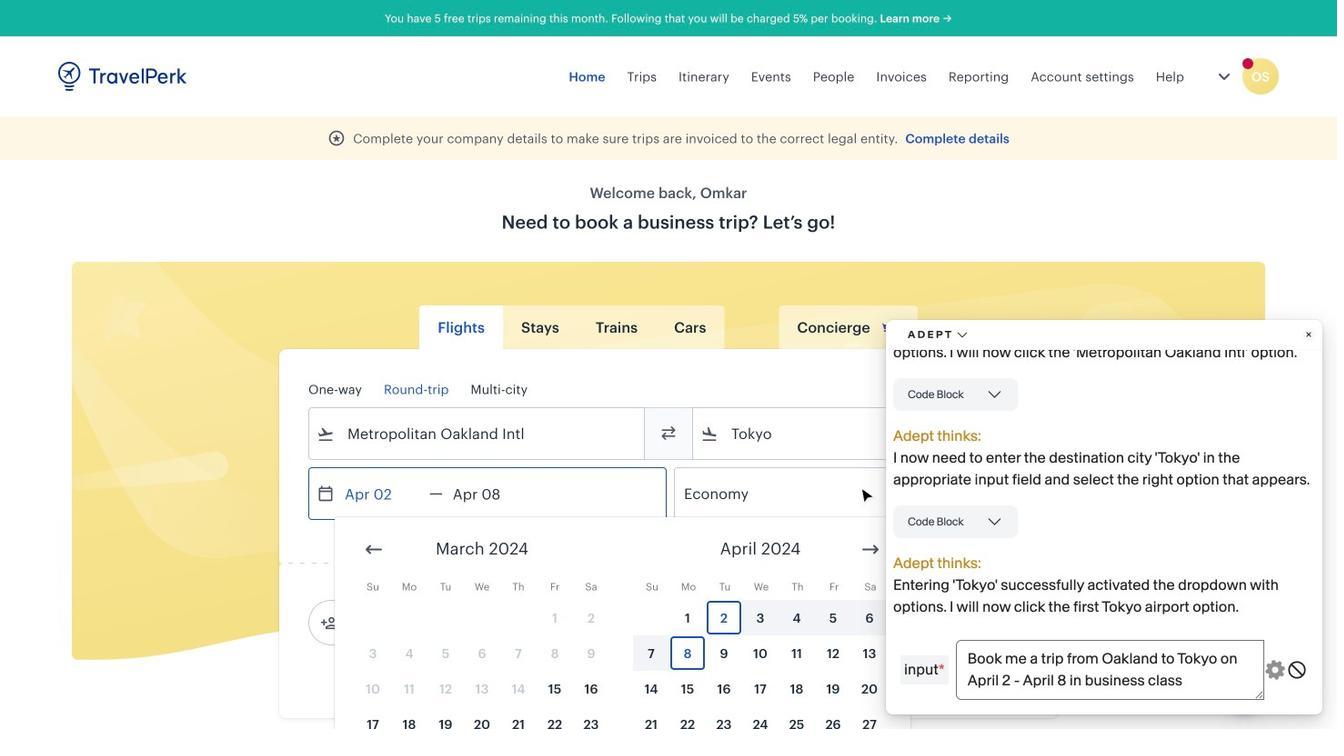 Task type: vqa. For each thing, say whether or not it's contained in the screenshot.
from SEARCH FIELD
yes



Task type: describe. For each thing, give the bounding box(es) containing it.
Depart text field
[[335, 469, 430, 520]]

Return text field
[[443, 469, 538, 520]]

move forward to switch to the next month. image
[[860, 539, 882, 561]]



Task type: locate. For each thing, give the bounding box(es) containing it.
To search field
[[719, 420, 1005, 449]]

move backward to switch to the previous month. image
[[363, 539, 385, 561]]

calendar application
[[335, 518, 1338, 730]]

From search field
[[335, 420, 621, 449]]



